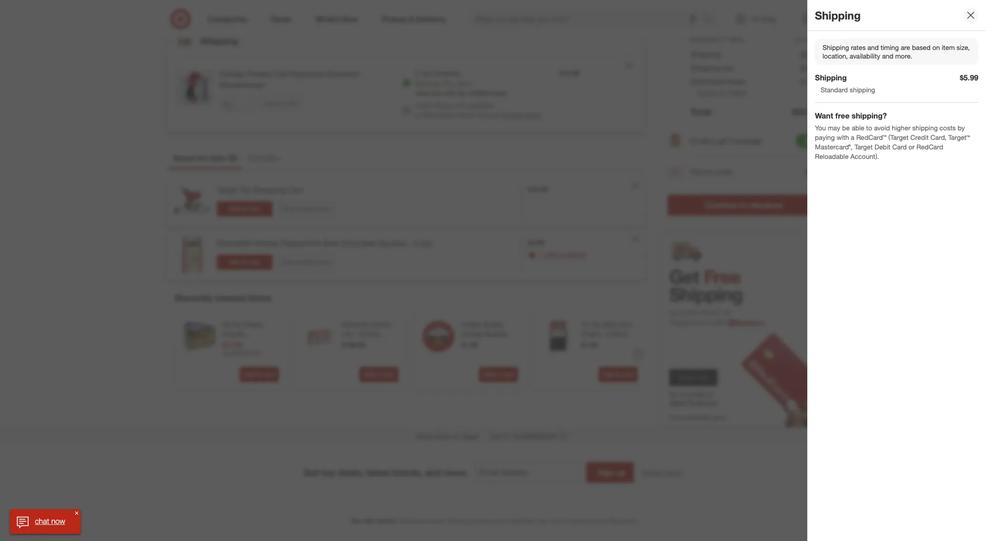Task type: vqa. For each thing, say whether or not it's contained in the screenshot.


Task type: locate. For each thing, give the bounding box(es) containing it.
0 vertical spatial at
[[415, 111, 421, 119]]

1 vertical spatial on
[[719, 89, 727, 97]]

by inside '* see offer details. restrictions apply. pricing, promotions and availability may vary by location and at target.com'
[[562, 518, 568, 525]]

none radio inside cart item ready to fulfill group
[[402, 78, 411, 88]]

card,
[[931, 133, 947, 141]]

manhattan
[[423, 111, 455, 119]]

2-day shipping get it by thu, dec 7 when you order by 12:00pm today
[[415, 69, 507, 97]]

cart # 102000663384719
[[490, 433, 566, 441]]

change store button
[[501, 111, 541, 120]]

higher
[[892, 124, 911, 132]]

shop similar items
[[282, 205, 330, 213], [282, 259, 330, 266]]

cart for add to cart button corresponding to all pro passer robotic quarterback
[[263, 371, 274, 379]]

shop inside ghirardelli holiday peppermint bark chocolate squares - 5.4oz list item
[[282, 259, 296, 266]]

similar inside ghirardelli holiday peppermint bark chocolate squares - 5.4oz list item
[[298, 259, 314, 266]]

to up "redcard™"
[[866, 124, 872, 132]]

1 similar from the top
[[298, 205, 314, 213]]

code
[[715, 167, 732, 177]]

availability
[[850, 52, 880, 60], [509, 518, 535, 525]]

1 horizontal spatial holiday
[[253, 239, 279, 248]]

2 vertical spatial shipping
[[912, 124, 938, 132]]

to down sale
[[256, 371, 262, 379]]

sour
[[618, 321, 632, 329]]

at inside order pickup not available at manhattan herald square change store
[[415, 111, 421, 119]]

1 horizontal spatial cart
[[490, 433, 503, 441]]

0 vertical spatial offer
[[545, 251, 558, 259]]

lite
[[341, 330, 352, 339]]

to down ghirardelli
[[242, 259, 247, 266]]

more. down are
[[895, 52, 912, 60]]

cart inside "$199.99 add to cart"
[[383, 371, 394, 379]]

shop similar items down peppermint
[[282, 259, 330, 266]]

add to cart down the toy
[[229, 205, 260, 213]]

1 vertical spatial items
[[316, 259, 330, 266]]

$22.51 total 1 item
[[690, 6, 732, 24]]

at right safely
[[453, 433, 458, 441]]

all pro passer robotic quarterback image
[[183, 320, 216, 354], [183, 320, 216, 354]]

$15.00 inside cart item ready to fulfill group
[[560, 69, 580, 77]]

toy
[[240, 185, 251, 195]]

2 shop similar items from the top
[[282, 259, 330, 266]]

target toy shopping cart image
[[173, 183, 211, 221]]

nintendo switch lite - animal crossing: new horizons bundle - isabelle's aloha edition link
[[341, 320, 396, 377]]

items
[[316, 205, 330, 213], [316, 259, 330, 266], [247, 293, 271, 304]]

0 horizontal spatial may
[[537, 518, 548, 525]]

vary
[[549, 518, 560, 525]]

target right safely
[[460, 433, 479, 441]]

target up account).
[[855, 143, 873, 151]]

0 vertical spatial shop similar items button
[[278, 202, 334, 217]]

items up ghirardelli holiday peppermint bark chocolate squares - 5.4oz
[[316, 205, 330, 213]]

shop for peppermint
[[282, 259, 296, 266]]

shipping up the rates
[[815, 8, 861, 22]]

add down sale
[[244, 371, 254, 379]]

for inside button
[[278, 100, 285, 107]]

shipping up shipping?
[[850, 86, 875, 94]]

pro
[[231, 321, 241, 329]]

item inside $22.51 total 1 item
[[696, 16, 709, 24]]

add inside target toy shopping cart list item
[[229, 205, 240, 213]]

may inside '* see offer details. restrictions apply. pricing, promotions and availability may vary by location and at target.com'
[[537, 518, 548, 525]]

2 vertical spatial holiday
[[461, 330, 484, 339]]

1 horizontal spatial $15.00
[[560, 69, 580, 77]]

shop similar items up peppermint
[[282, 205, 330, 213]]

0 horizontal spatial target
[[217, 185, 237, 195]]

similar up peppermint
[[298, 205, 314, 213]]

2 shop similar items button from the top
[[278, 255, 334, 270]]

tic tac mint sour cherry - 0.84oz image
[[542, 320, 575, 354], [542, 320, 575, 354]]

1 horizontal spatial target
[[460, 433, 479, 441]]

items inside ghirardelli holiday peppermint bark chocolate squares - 5.4oz list item
[[316, 259, 330, 266]]

- right lite on the bottom
[[354, 330, 357, 339]]

holiday inside list item
[[253, 239, 279, 248]]

0 horizontal spatial item
[[696, 16, 709, 24]]

to right continue in the top of the page
[[739, 200, 747, 210]]

similar inside target toy shopping cart list item
[[298, 205, 314, 213]]

tape
[[461, 340, 475, 348]]

tic
[[581, 321, 590, 329]]

shop down peppermint
[[282, 259, 296, 266]]

0 vertical spatial cart
[[288, 185, 303, 195]]

item
[[696, 16, 709, 24], [942, 43, 955, 51]]

0 horizontal spatial 1
[[539, 251, 543, 259]]

add down 'tic tac mint sour cherry - 0.84oz $1.00'
[[603, 371, 613, 379]]

chat now dialog
[[10, 510, 80, 535]]

#
[[505, 433, 509, 441]]

cart for add to cart button underneath ghirardelli
[[249, 259, 260, 266]]

add down reloadable
[[805, 167, 819, 176]]

up
[[616, 469, 626, 478]]

None text field
[[476, 463, 579, 484]]

0 vertical spatial items
[[316, 205, 330, 213]]

may
[[828, 124, 840, 132], [537, 518, 548, 525]]

0 vertical spatial availability
[[850, 52, 880, 60]]

shop similar items button inside target toy shopping cart list item
[[278, 202, 334, 217]]

1 horizontal spatial may
[[828, 124, 840, 132]]

add to cart button down aloha
[[359, 368, 398, 383]]

1 vertical spatial $22.51
[[792, 106, 819, 117]]

target
[[855, 143, 873, 151], [217, 185, 237, 195], [460, 433, 479, 441]]

later right save
[[287, 100, 298, 107]]

may inside want free shipping? you may be able to avoid higher shipping costs by paying with a redcard™ (target credit card, target™ mastercard®, target debit card or redcard reloadable account).
[[828, 124, 840, 132]]

tic tac mint sour cherry - 0.84oz link
[[581, 320, 636, 339]]

shipping up thu,
[[434, 69, 459, 77]]

shipping down subtotal
[[200, 35, 238, 46]]

at left target.com
[[602, 518, 607, 525]]

hubba bubba holiday bubble tape - 2oz image
[[422, 320, 455, 354], [422, 320, 455, 354]]

1 horizontal spatial for
[[278, 100, 285, 107]]

shipping up estimated
[[690, 63, 721, 73]]

to inside button
[[739, 200, 747, 210]]

1 horizontal spatial get
[[415, 80, 426, 88]]

$199.99
[[341, 341, 365, 350]]

What can we help you find? suggestions appear below search field
[[469, 9, 706, 30]]

by inside want free shipping? you may be able to avoid higher shipping costs by paying with a redcard™ (target credit card, target™ mastercard®, target debit card or redcard reloadable account).
[[958, 124, 965, 132]]

chocolate
[[341, 239, 376, 248]]

$22.51 left total
[[690, 6, 713, 15]]

shop similar items button down peppermint
[[278, 255, 334, 270]]

similar for bark
[[298, 259, 314, 266]]

1 vertical spatial holiday
[[253, 239, 279, 248]]

holiday right ghirardelli
[[253, 239, 279, 248]]

0 horizontal spatial later
[[210, 154, 226, 163]]

free
[[835, 111, 850, 121]]

1 vertical spatial shop
[[282, 259, 296, 266]]

by for shipping?
[[958, 124, 965, 132]]

1 vertical spatial may
[[537, 518, 548, 525]]

- inside 'hubba bubba holiday bubble tape - 2oz'
[[477, 340, 480, 348]]

1 horizontal spatial on
[[933, 43, 940, 51]]

items down ghirardelli holiday peppermint bark chocolate squares - 5.4oz link
[[316, 259, 330, 266]]

1 horizontal spatial item
[[942, 43, 955, 51]]

cart
[[288, 185, 303, 195], [490, 433, 503, 441]]

to down aloha
[[376, 371, 381, 379]]

add to cart down the 2oz
[[483, 371, 514, 379]]

2 vertical spatial target
[[460, 433, 479, 441]]

0 vertical spatial $15.00
[[173, 1, 200, 12]]

1 vertical spatial shop similar items
[[282, 259, 330, 266]]

0 vertical spatial similar
[[298, 205, 314, 213]]

add down aloha
[[363, 371, 374, 379]]

2 horizontal spatial shipping
[[912, 124, 938, 132]]

thu,
[[442, 80, 455, 88]]

and right 'location'
[[591, 518, 601, 525]]

add to cart down ghirardelli
[[229, 259, 260, 266]]

shop similar items button up peppermint
[[278, 202, 334, 217]]

all
[[222, 321, 229, 329]]

1 horizontal spatial shipping
[[850, 86, 875, 94]]

1 horizontal spatial offer
[[545, 251, 558, 259]]

item left size,
[[942, 43, 955, 51]]

bubble
[[485, 330, 507, 339]]

0 vertical spatial later
[[287, 100, 298, 107]]

to inside ghirardelli holiday peppermint bark chocolate squares - 5.4oz list item
[[242, 259, 247, 266]]

item inside shipping rates and timing are based on item size, location, availability and more.
[[942, 43, 955, 51]]

$5.69
[[528, 239, 544, 247]]

$22.51 up you on the top right of the page
[[792, 106, 819, 117]]

cart inside list item
[[249, 205, 260, 213]]

0 horizontal spatial at
[[415, 111, 421, 119]]

similar
[[298, 205, 314, 213], [298, 259, 314, 266]]

0 vertical spatial item
[[696, 16, 709, 24]]

order
[[415, 102, 432, 110]]

cart
[[249, 205, 260, 213], [249, 259, 260, 266], [263, 371, 274, 379], [383, 371, 394, 379], [502, 371, 514, 379], [622, 371, 633, 379]]

1 horizontal spatial later
[[287, 100, 298, 107]]

continue to checkout button
[[668, 195, 819, 216]]

0 vertical spatial on
[[933, 43, 940, 51]]

target left the toy
[[217, 185, 237, 195]]

shop similar items button inside ghirardelli holiday peppermint bark chocolate squares - 5.4oz list item
[[278, 255, 334, 270]]

1 vertical spatial item
[[942, 43, 955, 51]]

on right based
[[933, 43, 940, 51]]

0 horizontal spatial for
[[198, 154, 208, 163]]

isabelle's
[[341, 359, 369, 367]]

for for saved
[[198, 154, 208, 163]]

0 vertical spatial shipping
[[434, 69, 459, 77]]

items inside target toy shopping cart list item
[[316, 205, 330, 213]]

0 vertical spatial get
[[415, 80, 426, 88]]

1 horizontal spatial available
[[560, 251, 586, 259]]

add to cart button down the toy
[[217, 202, 272, 217]]

0 horizontal spatial $22.51
[[690, 6, 713, 15]]

0 horizontal spatial $5.99
[[800, 49, 819, 59]]

to inside list item
[[242, 205, 247, 213]]

$5.99 up the $0.44 at the top right of page
[[800, 49, 819, 59]]

1 vertical spatial shop similar items button
[[278, 255, 334, 270]]

message
[[730, 136, 761, 146]]

shipping up credit
[[912, 124, 938, 132]]

holiday up wondershop™
[[219, 69, 245, 79]]

2 horizontal spatial holiday
[[461, 330, 484, 339]]

2 similar from the top
[[298, 259, 314, 266]]

0 vertical spatial shop
[[282, 205, 296, 213]]

cart item ready to fulfill group
[[168, 57, 644, 132]]

cart down 0.84oz
[[622, 371, 633, 379]]

shop
[[282, 205, 296, 213], [282, 259, 296, 266], [416, 433, 432, 441]]

availability down the rates
[[850, 52, 880, 60]]

1 horizontal spatial $22.51
[[792, 106, 819, 117]]

0 horizontal spatial more.
[[443, 468, 468, 479]]

standard shipping
[[821, 86, 875, 94]]

cart down aloha
[[383, 371, 394, 379]]

0 vertical spatial more.
[[895, 52, 912, 60]]

0 vertical spatial target
[[855, 143, 873, 151]]

1 vertical spatial for
[[198, 154, 208, 163]]

it
[[428, 80, 431, 88]]

0 horizontal spatial $15.00
[[173, 1, 200, 12]]

shipping up location,
[[823, 43, 849, 51]]

shipping up shipping tax
[[690, 49, 721, 59]]

2 horizontal spatial at
[[602, 518, 607, 525]]

0 horizontal spatial a
[[711, 136, 715, 146]]

1 shop similar items button from the top
[[278, 202, 334, 217]]

later left (
[[210, 154, 226, 163]]

0 vertical spatial holiday
[[219, 69, 245, 79]]

0 vertical spatial 1
[[690, 16, 694, 24]]

0 horizontal spatial holiday
[[219, 69, 245, 79]]

later for save for later
[[287, 100, 298, 107]]

✕ button
[[73, 510, 80, 518]]

2 horizontal spatial target
[[855, 143, 873, 151]]

0 vertical spatial for
[[278, 100, 285, 107]]

0 vertical spatial available
[[468, 102, 493, 110]]

animal
[[359, 330, 379, 339]]

estimated taxes
[[690, 77, 745, 86]]

0 vertical spatial $22.51
[[690, 6, 713, 15]]

2 vertical spatial at
[[602, 518, 607, 525]]

1 horizontal spatial $5.99
[[960, 73, 979, 82]]

cart down all pro passer robotic quarterback link
[[263, 371, 274, 379]]

add down the toy
[[229, 205, 240, 213]]

add to cart button down sale
[[239, 368, 279, 383]]

add to cart inside ghirardelli holiday peppermint bark chocolate squares - 5.4oz list item
[[229, 259, 260, 266]]

a right with
[[851, 133, 854, 141]]

0 vertical spatial shop similar items
[[282, 205, 330, 213]]

$5.99 down size,
[[960, 73, 979, 82]]

add down ghirardelli
[[229, 259, 240, 266]]

cherry
[[581, 330, 601, 339]]

add to cart down sale
[[244, 371, 274, 379]]

0 vertical spatial may
[[828, 124, 840, 132]]

new
[[372, 340, 385, 348]]

0 horizontal spatial offer
[[363, 518, 376, 525]]

and
[[868, 43, 879, 51], [882, 52, 893, 60], [425, 468, 441, 479], [498, 518, 508, 525], [591, 518, 601, 525]]

save for later
[[264, 100, 298, 107]]

to for add to cart button underneath ghirardelli
[[242, 259, 247, 266]]

0 horizontal spatial cart
[[288, 185, 303, 195]]

*
[[349, 517, 351, 522]]

a left the gift on the right top of page
[[711, 136, 715, 146]]

holiday inside 'hubba bubba holiday bubble tape - 2oz'
[[461, 330, 484, 339]]

to down 0.84oz
[[615, 371, 620, 379]]

mint
[[603, 321, 617, 329]]

1 vertical spatial later
[[210, 154, 226, 163]]

$22.51 for $22.51
[[792, 106, 819, 117]]

add to cart down 0.84oz
[[603, 371, 633, 379]]

saved for later ( 2 )
[[173, 154, 237, 163]]

nintendo switch lite - animal crossing: new horizons bundle - isabelle's aloha edition
[[341, 321, 395, 377]]

add to cart button
[[217, 202, 272, 217], [217, 255, 272, 270], [239, 368, 279, 383], [359, 368, 398, 383], [479, 368, 518, 383], [598, 368, 637, 383]]

shop down shopping
[[282, 205, 296, 213]]

add to cart button for hubba bubba holiday bubble tape - 2oz
[[479, 368, 518, 383]]

add inside ghirardelli holiday peppermint bark chocolate squares - 5.4oz list item
[[229, 259, 240, 266]]

shop similar items inside target toy shopping cart list item
[[282, 205, 330, 213]]

by right vary
[[562, 518, 568, 525]]

1 vertical spatial availability
[[509, 518, 535, 525]]

$15.00 subtotal
[[173, 1, 238, 12]]

get
[[415, 80, 426, 88], [303, 468, 319, 479]]

on down estimated taxes
[[719, 89, 727, 97]]

favorites
[[248, 154, 279, 163]]

1 vertical spatial more.
[[443, 468, 468, 479]]

to down the toy
[[242, 205, 247, 213]]

by up target™
[[958, 124, 965, 132]]

and right trends,
[[425, 468, 441, 479]]

similar for cart
[[298, 205, 314, 213]]

for right save
[[278, 100, 285, 107]]

1 vertical spatial similar
[[298, 259, 314, 266]]

cart left #
[[490, 433, 503, 441]]

or
[[909, 143, 915, 151]]

1 vertical spatial $15.00
[[796, 34, 819, 44]]

1 left search
[[690, 16, 694, 24]]

add to cart button down 0.84oz
[[598, 368, 637, 383]]

pickup
[[434, 102, 454, 110]]

None radio
[[402, 78, 411, 88]]

0 horizontal spatial available
[[468, 102, 493, 110]]

shop similar items inside ghirardelli holiday peppermint bark chocolate squares - 5.4oz list item
[[282, 259, 330, 266]]

- left 5.4oz
[[408, 239, 411, 248]]

similar down peppermint
[[298, 259, 314, 266]]

add to cart for all pro passer robotic quarterback
[[244, 371, 274, 379]]

target inside list item
[[217, 185, 237, 195]]

1 horizontal spatial more.
[[895, 52, 912, 60]]

taxes
[[727, 77, 745, 86]]

reloadable
[[815, 152, 849, 160]]

12:00pm
[[467, 90, 490, 97]]

location,
[[823, 52, 848, 60]]

1 vertical spatial $5.99
[[960, 73, 979, 82]]

1 vertical spatial 1
[[539, 251, 543, 259]]

safely
[[434, 433, 451, 441]]

for
[[278, 100, 285, 107], [198, 154, 208, 163]]

add for add to cart button corresponding to all pro passer robotic quarterback
[[244, 371, 254, 379]]

- left the 2oz
[[477, 340, 480, 348]]

1 vertical spatial get
[[303, 468, 319, 479]]

a inside want free shipping? you may be able to avoid higher shipping costs by paying with a redcard™ (target credit card, target™ mastercard®, target debit card or redcard reloadable account).
[[851, 133, 854, 141]]

1 horizontal spatial a
[[851, 133, 854, 141]]

nintendo switch lite - animal crossing: new horizons bundle - isabelle's aloha edition image
[[302, 320, 336, 354], [302, 320, 336, 354]]

availability left vary
[[509, 518, 535, 525]]

cart inside ghirardelli holiday peppermint bark chocolate squares - 5.4oz list item
[[249, 259, 260, 266]]

by down dec
[[459, 90, 465, 97]]

- right scratcher
[[362, 69, 365, 79]]

cart inside list item
[[288, 185, 303, 195]]

total
[[690, 106, 711, 117]]

cart for add to cart button related to tic tac mint sour cherry - 0.84oz
[[622, 371, 633, 379]]

1 down $5.69
[[539, 251, 543, 259]]

$22.51 inside $22.51 total 1 item
[[690, 6, 713, 15]]

location
[[569, 518, 590, 525]]

- down mint
[[603, 330, 606, 339]]

shop left safely
[[416, 433, 432, 441]]

ghirardelli
[[217, 239, 251, 248]]

shipping dialog
[[807, 0, 986, 542]]

1 horizontal spatial at
[[453, 433, 458, 441]]

2 vertical spatial items
[[247, 293, 271, 304]]

shipping?
[[852, 111, 887, 121]]

1 vertical spatial target
[[217, 185, 237, 195]]

get left it
[[415, 80, 426, 88]]

add
[[805, 167, 819, 176], [229, 205, 240, 213], [229, 259, 240, 266], [244, 371, 254, 379], [363, 371, 374, 379], [483, 371, 494, 379], [603, 371, 613, 379]]

cart down the bubble
[[502, 371, 514, 379]]

item up subtotal
[[696, 16, 709, 24]]

later for saved for later ( 2 )
[[210, 154, 226, 163]]

available
[[468, 102, 493, 110], [560, 251, 586, 259]]

later inside button
[[287, 100, 298, 107]]

1 vertical spatial available
[[560, 251, 586, 259]]

add to cart for hubba bubba holiday bubble tape - 2oz
[[483, 371, 514, 379]]

when
[[415, 90, 430, 97]]

cart down target toy shopping cart link
[[249, 205, 260, 213]]

1 horizontal spatial availability
[[850, 52, 880, 60]]

1 vertical spatial offer
[[363, 518, 376, 525]]

ghirardelli holiday peppermint bark chocolate squares - 5.4oz image
[[173, 236, 211, 275]]

top
[[321, 468, 335, 479]]

1 shop similar items from the top
[[282, 205, 330, 213]]

holiday down hubba
[[461, 330, 484, 339]]

may left vary
[[537, 518, 548, 525]]

add down the 2oz
[[483, 371, 494, 379]]

chat
[[35, 517, 49, 527]]

to for add to cart button related to tic tac mint sour cherry - 0.84oz
[[615, 371, 620, 379]]

2 vertical spatial $15.00
[[560, 69, 580, 77]]

tic tac mint sour cherry - 0.84oz $1.00
[[581, 321, 632, 350]]

1 vertical spatial at
[[453, 433, 458, 441]]

to for continue to checkout button
[[739, 200, 747, 210]]

add to cart button down the 2oz
[[479, 368, 518, 383]]

more. down shop safely at target
[[443, 468, 468, 479]]

1 offer available
[[539, 251, 586, 259]]

for right saved
[[198, 154, 208, 163]]

(target
[[888, 133, 909, 141]]

0 horizontal spatial shipping
[[434, 69, 459, 77]]

shipping inside shipping rates and timing are based on item size, location, availability and more.
[[823, 43, 849, 51]]

herald
[[456, 111, 476, 119]]

items up passer
[[247, 293, 271, 304]]

cart right shopping
[[288, 185, 303, 195]]

0.84oz
[[607, 330, 627, 339]]

1 horizontal spatial 1
[[690, 16, 694, 24]]

2 vertical spatial shop
[[416, 433, 432, 441]]

0 horizontal spatial availability
[[509, 518, 535, 525]]

get left top
[[303, 468, 319, 479]]

shop inside list item
[[282, 205, 296, 213]]

cart down ghirardelli
[[249, 259, 260, 266]]



Task type: describe. For each thing, give the bounding box(es) containing it.
you
[[815, 124, 826, 132]]

1 vertical spatial cart
[[490, 433, 503, 441]]

not available radio
[[402, 106, 411, 116]]

shop safely at target
[[416, 433, 479, 441]]

able
[[852, 124, 864, 132]]

target.com
[[609, 518, 637, 525]]

$199.99 add to cart
[[341, 341, 394, 379]]

robotic
[[222, 330, 245, 339]]

today
[[491, 90, 507, 97]]

availability inside shipping rates and timing are based on item size, location, availability and more.
[[850, 52, 880, 60]]

0 vertical spatial $5.99
[[800, 49, 819, 59]]

to inside "$199.99 add to cart"
[[376, 371, 381, 379]]

0 horizontal spatial get
[[303, 468, 319, 479]]

$52.99
[[232, 350, 249, 357]]

items for cart
[[316, 205, 330, 213]]

apply.
[[430, 518, 445, 525]]

add for add to cart button related to tic tac mint sour cherry - 0.84oz
[[603, 371, 613, 379]]

availability inside '* see offer details. restrictions apply. pricing, promotions and availability may vary by location and at target.com'
[[509, 518, 535, 525]]

sign up
[[598, 469, 626, 478]]

all pro passer robotic quarterback link
[[222, 320, 277, 348]]

on inside shipping rates and timing are based on item size, location, availability and more.
[[933, 43, 940, 51]]

email a gift message
[[690, 136, 761, 146]]

1 offer available button
[[539, 250, 586, 260]]

cart for add to cart button related to hubba bubba holiday bubble tape - 2oz
[[502, 371, 514, 379]]

reg
[[222, 350, 230, 357]]

- inside 'tic tac mint sour cherry - 0.84oz $1.00'
[[603, 330, 606, 339]]

shopping
[[253, 185, 286, 195]]

chat now
[[35, 517, 65, 527]]

$37.09
[[222, 341, 242, 350]]

add for add to cart button within the target toy shopping cart list item
[[229, 205, 240, 213]]

continue to checkout
[[704, 200, 782, 210]]

all pro passer robotic quarterback
[[222, 321, 263, 348]]

shop similar items for bark
[[282, 259, 330, 266]]

available inside button
[[560, 251, 586, 259]]

get free shipping on hundreds of thousands of items* with target redcard. apply now for a credit or debit redcard. *some restrictions apply. image
[[660, 233, 826, 428]]

$5.99 inside the shipping dialog
[[960, 73, 979, 82]]

horizons
[[341, 349, 368, 358]]

add to cart button for nintendo switch lite - animal crossing: new horizons bundle - isabelle's aloha edition
[[359, 368, 398, 383]]

add to cart inside target toy shopping cart list item
[[229, 205, 260, 213]]

cat
[[275, 69, 287, 79]]

2 horizontal spatial $15.00
[[796, 34, 819, 44]]

details.
[[377, 518, 397, 525]]

to inside want free shipping? you may be able to avoid higher shipping costs by paying with a redcard™ (target credit card, target™ mastercard®, target debit card or redcard reloadable account).
[[866, 124, 872, 132]]

shipping rates and timing are based on item size, location, availability and more.
[[823, 43, 970, 60]]

✕
[[75, 511, 78, 517]]

costs
[[940, 124, 956, 132]]

standard
[[821, 86, 848, 94]]

crossing:
[[341, 340, 370, 348]]

shipping inside want free shipping? you may be able to avoid higher shipping costs by paying with a redcard™ (target credit card, target™ mastercard®, target debit card or redcard reloadable account).
[[912, 124, 938, 132]]

size,
[[957, 43, 970, 51]]

sale
[[251, 350, 262, 357]]

present
[[247, 69, 273, 79]]

offer inside '* see offer details. restrictions apply. pricing, promotions and availability may vary by location and at target.com'
[[363, 518, 376, 525]]

1 inside $22.51 total 1 item
[[690, 16, 694, 24]]

1 vertical spatial shipping
[[850, 86, 875, 94]]

avoid
[[874, 124, 890, 132]]

total
[[715, 6, 732, 15]]

holiday inside "holiday present cat playhouse scratcher - wondershop™"
[[219, 69, 245, 79]]

store
[[526, 111, 541, 119]]

items for bark
[[316, 259, 330, 266]]

target™
[[948, 133, 970, 141]]

rates
[[851, 43, 866, 51]]

want
[[815, 111, 833, 121]]

)
[[235, 154, 237, 163]]

more. inside shipping rates and timing are based on item size, location, availability and more.
[[895, 52, 912, 60]]

available inside order pickup not available at manhattan herald square change store
[[468, 102, 493, 110]]

viewed
[[215, 293, 245, 304]]

$37.09 reg $52.99 sale
[[222, 341, 262, 357]]

edition
[[341, 369, 362, 377]]

privacy policy link
[[641, 469, 683, 478]]

add for add to cart button related to hubba bubba holiday bubble tape - 2oz
[[483, 371, 494, 379]]

target toy shopping cart
[[217, 185, 303, 195]]

aloha
[[371, 359, 388, 367]]

add for add to cart button underneath ghirardelli
[[229, 259, 240, 266]]

shop similar items for cart
[[282, 205, 330, 213]]

bark
[[323, 239, 339, 248]]

squares
[[378, 239, 406, 248]]

and right "promotions"
[[498, 518, 508, 525]]

add to cart button for all pro passer robotic quarterback
[[239, 368, 279, 383]]

add button
[[804, 166, 819, 178]]

by for offer
[[562, 518, 568, 525]]

add to cart for tic tac mint sour cherry - 0.84oz
[[603, 371, 633, 379]]

switch
[[371, 321, 391, 329]]

item)
[[729, 35, 743, 43]]

add to cart button for tic tac mint sour cherry - 0.84oz
[[598, 368, 637, 383]]

ghirardelli holiday peppermint bark chocolate squares - 5.4oz list item
[[167, 231, 645, 280]]

target inside want free shipping? you may be able to avoid higher shipping costs by paying with a redcard™ (target credit card, target™ mastercard®, target debit card or redcard reloadable account).
[[855, 143, 873, 151]]

favorites link
[[243, 149, 285, 169]]

offer inside button
[[545, 251, 558, 259]]

search
[[699, 15, 722, 25]]

recently
[[175, 293, 212, 304]]

cart for add to cart button within the target toy shopping cart list item
[[249, 205, 260, 213]]

by for shipping
[[459, 90, 465, 97]]

want free shipping? you may be able to avoid higher shipping costs by paying with a redcard™ (target credit card, target™ mastercard®, target debit card or redcard reloadable account).
[[815, 111, 970, 160]]

by right it
[[433, 80, 440, 88]]

checkout
[[749, 200, 782, 210]]

add inside "$199.99 add to cart"
[[363, 371, 374, 379]]

at inside '* see offer details. restrictions apply. pricing, promotions and availability may vary by location and at target.com'
[[602, 518, 607, 525]]

and down timing
[[882, 52, 893, 60]]

1 inside button
[[539, 251, 543, 259]]

continue
[[704, 200, 737, 210]]

shipping up the standard on the top right of the page
[[815, 73, 847, 82]]

timing
[[881, 43, 899, 51]]

mastercard®,
[[815, 143, 853, 151]]

bubba
[[483, 321, 503, 329]]

$22.51 for $22.51 total 1 item
[[690, 6, 713, 15]]

policy
[[665, 469, 683, 477]]

based
[[912, 43, 931, 51]]

holiday present cat playhouse scratcher - wondershop&#8482; image
[[175, 69, 213, 107]]

(1
[[721, 35, 727, 43]]

- right the bundle
[[393, 349, 395, 358]]

change
[[501, 111, 524, 119]]

promo
[[690, 167, 713, 177]]

for for save
[[278, 100, 285, 107]]

quarterback
[[222, 340, 259, 348]]

shop similar items button for bark
[[278, 255, 334, 270]]

0 horizontal spatial on
[[719, 89, 727, 97]]

based
[[698, 89, 717, 97]]

privacy policy
[[641, 469, 683, 477]]

and right the rates
[[868, 43, 879, 51]]

7
[[471, 80, 474, 88]]

get inside 2-day shipping get it by thu, dec 7 when you order by 12:00pm today
[[415, 80, 426, 88]]

scratcher
[[326, 69, 359, 79]]

to for add to cart button related to hubba bubba holiday bubble tape - 2oz
[[495, 371, 501, 379]]

redcard
[[917, 143, 943, 151]]

- inside list item
[[408, 239, 411, 248]]

credit
[[910, 133, 929, 141]]

to for add to cart button corresponding to all pro passer robotic quarterback
[[256, 371, 262, 379]]

shipping inside 2-day shipping get it by thu, dec 7 when you order by 12:00pm today
[[434, 69, 459, 77]]

- inside "holiday present cat playhouse scratcher - wondershop™"
[[362, 69, 365, 79]]

add to cart button down ghirardelli
[[217, 255, 272, 270]]

add to cart button inside target toy shopping cart list item
[[217, 202, 272, 217]]

tax
[[723, 63, 733, 73]]

dec
[[457, 80, 469, 88]]

target toy shopping cart list item
[[167, 177, 645, 227]]

subtotal
[[202, 1, 238, 12]]

$0.44
[[800, 63, 819, 73]]

2
[[230, 154, 235, 163]]

shop similar items button for cart
[[278, 202, 334, 217]]

based on 28204
[[698, 89, 747, 97]]

peppermint
[[281, 239, 321, 248]]

card
[[892, 143, 907, 151]]

to for add to cart button within the target toy shopping cart list item
[[242, 205, 247, 213]]

$5.99 button
[[800, 48, 819, 61]]

shop for shopping
[[282, 205, 296, 213]]

you
[[431, 90, 441, 97]]

saved
[[173, 154, 195, 163]]

save
[[264, 100, 277, 107]]

hubba bubba holiday bubble tape - 2oz
[[461, 321, 507, 348]]



